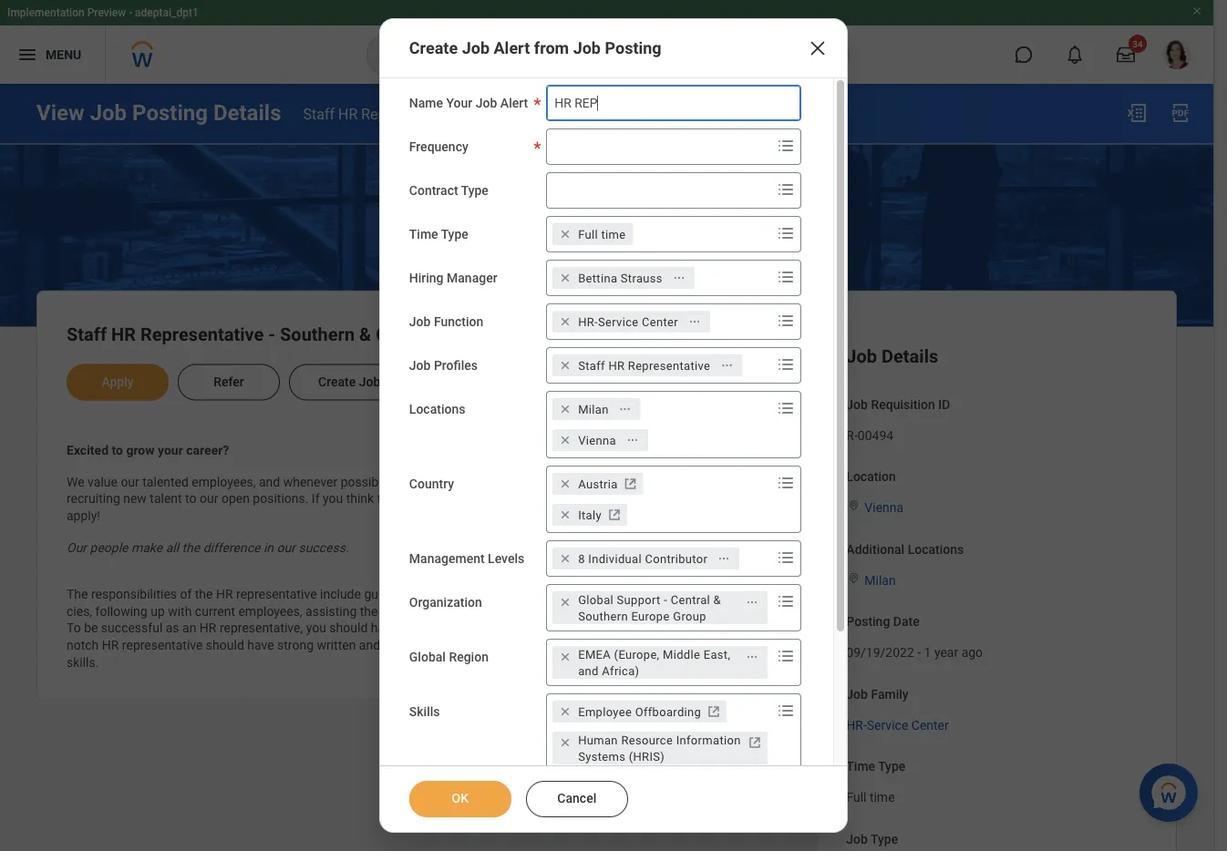 Task type: vqa. For each thing, say whether or not it's contained in the screenshot.
x small image for EMEA (Europe, Middle East, and Africa)
yes



Task type: describe. For each thing, give the bounding box(es) containing it.
east,
[[704, 648, 731, 662]]

& for the staff hr representative - southern & central europe link
[[531, 105, 540, 122]]

staff hr representative element
[[578, 358, 711, 374]]

to down before
[[718, 492, 730, 507]]

(hris)
[[629, 750, 665, 764]]

as
[[166, 621, 179, 636]]

3 prompts image from the top
[[775, 472, 797, 494]]

full time for bottom full time element
[[847, 791, 895, 806]]

responsibilities
[[91, 587, 177, 602]]

career?
[[186, 443, 229, 458]]

guiding
[[364, 587, 406, 602]]

vienna link
[[865, 497, 904, 516]]

management
[[409, 552, 485, 567]]

employees
[[409, 587, 471, 602]]

positions.
[[253, 492, 309, 507]]

hr up apply
[[111, 324, 136, 346]]

milan for milan link
[[865, 573, 896, 588]]

the up the current
[[195, 587, 213, 602]]

prompts image for function
[[775, 310, 797, 332]]

decision-
[[516, 638, 567, 653]]

posting date element
[[847, 635, 983, 662]]

create job alert from job posting
[[409, 39, 662, 58]]

the responsibilities of the hr representative include guiding employees through the appropriate on and offboarding poli cies, following up with current employees, assisting the hr manager with administrative tasks, and writing reports. to be successful as an hr representative, you should have excellent interpersonal and teamwork skills. ultimately, a top- notch hr representative should have strong written and verbal communication, decision-making, and problem-solving skills.
[[67, 587, 746, 671]]

1 vertical spatial full time element
[[847, 787, 895, 806]]

the down guiding
[[360, 604, 378, 619]]

additional
[[847, 542, 905, 557]]

cies,
[[67, 587, 746, 619]]

ultimately,
[[652, 621, 711, 636]]

to left help
[[426, 475, 437, 490]]

excellent
[[401, 621, 452, 636]]

talent
[[150, 492, 182, 507]]

create job alert from job posting dialog
[[379, 18, 848, 852]]

full time for full time element within the option
[[578, 228, 626, 241]]

and down on
[[602, 604, 623, 619]]

hr down the current
[[200, 621, 217, 636]]

items selected for country list box
[[547, 470, 774, 530]]

on
[[610, 587, 625, 602]]

to right excited
[[112, 443, 123, 458]]

interpersonal
[[455, 621, 529, 636]]

grow inside we value our talented employees, and whenever possible strive to help one of our associates grow professionally before recruiting new talent to our open positions. if you think the open position you see is right for you, we encourage you to apply!
[[593, 475, 622, 490]]

southern for the staff hr representative - southern & central europe link
[[469, 105, 528, 122]]

hr-service center element
[[578, 314, 679, 330]]

ext link image
[[622, 475, 640, 493]]

close environment banner image
[[1192, 5, 1203, 16]]

hr-service center, press delete to clear value. option
[[553, 311, 711, 333]]

employee offboarding, press delete to clear value, ctrl + enter opens in new window. option
[[553, 701, 727, 723]]

0 horizontal spatial have
[[247, 638, 274, 653]]

x small image for italy
[[557, 506, 575, 524]]

manager
[[401, 604, 452, 619]]

associates
[[529, 475, 590, 490]]

service for the hr-service center element
[[598, 315, 639, 329]]

staff hr representative - southern & central europe for staff hr representative - southern & central europe button
[[67, 324, 497, 346]]

0 horizontal spatial skills.
[[67, 655, 99, 671]]

x small image for global support - central & southern europe group
[[557, 594, 575, 612]]

central for the staff hr representative - southern & central europe link
[[544, 105, 590, 122]]

our right in
[[277, 541, 295, 556]]

profile logan mcneil element
[[1152, 35, 1203, 75]]

employees, inside we value our talented employees, and whenever possible strive to help one of our associates grow professionally before recruiting new talent to our open positions. if you think the open position you see is right for you, we encourage you to apply!
[[192, 475, 256, 490]]

0 vertical spatial representative
[[236, 587, 317, 602]]

vienna for "vienna" "element"
[[578, 434, 616, 447]]

country
[[409, 477, 454, 492]]

group
[[673, 610, 707, 623]]

hiring
[[409, 271, 444, 286]]

we
[[67, 475, 84, 490]]

top-
[[724, 621, 746, 636]]

service for hr-service center link at right
[[867, 718, 909, 733]]

include
[[320, 587, 361, 602]]

southern for staff hr representative - southern & central europe button
[[280, 324, 355, 346]]

a
[[714, 621, 721, 636]]

full inside option
[[578, 228, 598, 241]]

create for create job alert from job posting
[[409, 39, 458, 58]]

2 with from the left
[[455, 604, 479, 619]]

our up new
[[121, 475, 139, 490]]

ext link image inside employee offboarding, press delete to clear value, ctrl + enter opens in new window. option
[[705, 703, 723, 721]]

austria, press delete to clear value, ctrl + enter opens in new window. option
[[553, 473, 644, 495]]

Name Your Job Alert text field
[[547, 85, 802, 121]]

representative for staff hr representative - southern & central europe button
[[140, 324, 264, 346]]

staff hr representative
[[578, 359, 711, 373]]

successful
[[101, 621, 163, 636]]

offboarding
[[635, 705, 702, 719]]

staff hr representative - southern & central europe group
[[67, 321, 757, 672]]

austria element
[[578, 476, 618, 493]]

and up decision-
[[532, 621, 554, 636]]

employee offboarding
[[578, 705, 702, 719]]

posting inside job details group
[[847, 615, 891, 630]]

hr-service center for hr-service center link at right
[[847, 718, 949, 733]]

preview
[[87, 6, 126, 19]]

1
[[924, 646, 932, 661]]

related actions image for function
[[689, 315, 701, 328]]

one
[[468, 475, 489, 490]]

hr inside option
[[609, 359, 625, 373]]

cancel
[[558, 792, 597, 807]]

view
[[36, 100, 85, 126]]

human
[[578, 734, 618, 747]]

right
[[538, 492, 564, 507]]

related actions image for region
[[746, 651, 759, 664]]

ok button
[[409, 782, 512, 818]]

alert for create job alert
[[384, 375, 411, 390]]

strauss
[[621, 271, 663, 285]]

location image for milan
[[847, 572, 861, 585]]

we
[[612, 492, 629, 507]]

human resource information systems (hris)
[[578, 734, 741, 764]]

bettina strauss, press delete to clear value. option
[[553, 267, 695, 289]]

locations inside job details group
[[908, 542, 964, 557]]

0 horizontal spatial should
[[206, 638, 244, 653]]

items selected for locations list box
[[547, 395, 774, 455]]

1 vertical spatial alert
[[501, 96, 528, 111]]

middle
[[663, 648, 701, 662]]

prompts image for locations
[[775, 398, 797, 420]]

notch
[[67, 638, 99, 653]]

recruiting
[[67, 492, 120, 507]]

difference
[[203, 541, 260, 556]]

items selected for skills list box
[[547, 698, 774, 852]]

time inside job details group
[[847, 760, 876, 775]]

hr- for the hr-service center element
[[578, 315, 598, 329]]

africa)
[[602, 664, 640, 678]]

you down before
[[695, 492, 715, 507]]

prompts image for job profiles
[[775, 354, 797, 376]]

current
[[195, 604, 235, 619]]

see
[[502, 492, 522, 507]]

vienna, press delete to clear value. option
[[553, 430, 648, 451]]

before
[[707, 475, 744, 490]]

problem-
[[639, 638, 689, 653]]

refer
[[214, 375, 244, 390]]

the
[[67, 587, 88, 602]]

.
[[346, 541, 349, 556]]

1 vertical spatial representative
[[122, 638, 203, 653]]

export to excel image
[[1126, 102, 1148, 124]]

manager
[[447, 271, 498, 286]]

0 vertical spatial have
[[371, 621, 398, 636]]

staff hr representative - southern & central europe button
[[67, 324, 497, 346]]

representative,
[[220, 621, 303, 636]]

8 individual contributor, press delete to clear value. option
[[553, 548, 740, 570]]

vienna for vienna 'link'
[[865, 501, 904, 516]]

frequency
[[409, 140, 469, 155]]

if
[[312, 492, 320, 507]]

x small image for austria
[[557, 475, 575, 493]]

x small image for human resource information systems (hris)
[[557, 734, 575, 752]]

hr- for hr-service center link at right
[[847, 718, 867, 733]]

notifications large image
[[1066, 46, 1084, 64]]

view job posting details main content
[[0, 84, 1214, 852]]

employees, inside "the responsibilities of the hr representative include guiding employees through the appropriate on and offboarding poli cies, following up with current employees, assisting the hr manager with administrative tasks, and writing reports. to be successful as an hr representative, you should have excellent interpersonal and teamwork skills. ultimately, a top- notch hr representative should have strong written and verbal communication, decision-making, and problem-solving skills."
[[238, 604, 302, 619]]

time inside job details group
[[870, 791, 895, 806]]

in
[[264, 541, 274, 556]]

staff for staff hr representative - southern & central europe button
[[67, 324, 107, 346]]

communication,
[[421, 638, 512, 653]]

locations inside create job alert from job posting dialog
[[409, 402, 466, 417]]

the up 'administrative'
[[521, 587, 539, 602]]

inbox large image
[[1117, 46, 1136, 64]]

our
[[67, 541, 87, 556]]

job function
[[409, 315, 484, 330]]

and left verbal
[[359, 638, 380, 653]]

through
[[474, 587, 518, 602]]

center for hr-service center link at right
[[912, 718, 949, 733]]

the right all
[[182, 541, 200, 556]]

emea
[[578, 648, 611, 662]]

solving
[[689, 638, 730, 653]]

job details button
[[847, 346, 939, 368]]

resource
[[621, 734, 673, 747]]

prompts image for organization
[[775, 591, 797, 613]]

our right talent on the left of page
[[200, 492, 218, 507]]

- inside global support - central & southern europe group
[[664, 593, 668, 607]]

you,
[[586, 492, 609, 507]]

prompts image for skills
[[775, 700, 797, 722]]

0 horizontal spatial grow
[[126, 443, 155, 458]]

hr down 'successful'
[[102, 638, 119, 653]]

prompts image for frequency
[[775, 135, 797, 157]]

contract
[[409, 183, 458, 198]]

x small image for 8 individual contributor
[[557, 550, 575, 568]]

r-
[[847, 428, 858, 443]]

alert for create job alert from job posting
[[494, 39, 530, 58]]

view printable version (pdf) image
[[1170, 102, 1192, 124]]

time inside option
[[602, 228, 626, 241]]

job type
[[847, 832, 899, 847]]

europe for the staff hr representative - southern & central europe link
[[594, 105, 639, 122]]

is
[[525, 492, 535, 507]]

8 individual contributor element
[[578, 551, 708, 567]]

prompts image for levels
[[775, 547, 797, 569]]

employee offboarding element
[[578, 704, 702, 721]]

family
[[871, 687, 909, 702]]

x small image for hr-service center
[[557, 313, 575, 331]]

individual
[[589, 552, 642, 566]]

region
[[449, 650, 489, 665]]

hr up the current
[[216, 587, 233, 602]]

1 horizontal spatial should
[[330, 621, 368, 636]]

x small image for staff hr representative
[[557, 357, 575, 375]]

milan, press delete to clear value. option
[[553, 399, 641, 420]]

r-00494
[[847, 428, 894, 443]]

name
[[409, 96, 443, 111]]



Task type: locate. For each thing, give the bounding box(es) containing it.
0 horizontal spatial southern
[[280, 324, 355, 346]]

0 vertical spatial center
[[642, 315, 679, 329]]

x small image
[[557, 269, 575, 287], [557, 357, 575, 375], [557, 400, 575, 419], [557, 475, 575, 493], [557, 550, 575, 568], [557, 734, 575, 752]]

0 vertical spatial ext link image
[[606, 506, 624, 524]]

5 x small image from the top
[[557, 594, 575, 612]]

hr left name
[[338, 105, 358, 122]]

central
[[544, 105, 590, 122], [376, 324, 435, 346], [671, 593, 711, 607]]

bettina strauss element
[[578, 270, 663, 286]]

2 location image from the top
[[847, 572, 861, 585]]

related actions image right "vienna" "element"
[[626, 434, 639, 447]]

hr-service center link
[[847, 714, 949, 733]]

0 vertical spatial &
[[531, 105, 540, 122]]

time type down contract
[[409, 227, 469, 242]]

grow
[[126, 443, 155, 458], [593, 475, 622, 490]]

emea (europe, middle east, and africa), press delete to clear value. option
[[553, 647, 768, 680]]

0 vertical spatial global
[[578, 593, 614, 607]]

0 vertical spatial alert
[[494, 39, 530, 58]]

related actions image for manager
[[673, 272, 686, 284]]

of up an
[[180, 587, 192, 602]]

staff for the staff hr representative - southern & central europe link
[[303, 105, 335, 122]]

create inside button
[[318, 375, 356, 390]]

x small image for emea (europe, middle east, and africa)
[[557, 648, 575, 667]]

global for global region
[[409, 650, 446, 665]]

1 vertical spatial posting
[[132, 100, 208, 126]]

x small image inside milan, press delete to clear value. "option"
[[557, 400, 575, 419]]

italy element
[[578, 507, 602, 524]]

full time
[[578, 228, 626, 241], [847, 791, 895, 806]]

bettina strauss
[[578, 271, 663, 285]]

milan for milan element
[[578, 403, 609, 416]]

x small image for milan
[[557, 400, 575, 419]]

posting inside dialog
[[605, 39, 662, 58]]

the inside we value our talented employees, and whenever possible strive to help one of our associates grow professionally before recruiting new talent to our open positions. if you think the open position you see is right for you, we encourage you to apply!
[[377, 492, 395, 507]]

6 x small image from the top
[[557, 648, 575, 667]]

0 horizontal spatial hr-service center
[[578, 315, 679, 329]]

hr-service center down family
[[847, 718, 949, 733]]

talented
[[143, 475, 189, 490]]

0 vertical spatial service
[[598, 315, 639, 329]]

staff hr representative - southern & central europe
[[303, 105, 639, 122], [67, 324, 497, 346]]

global inside global support - central & southern europe group
[[578, 593, 614, 607]]

1 vertical spatial southern
[[280, 324, 355, 346]]

& inside global support - central & southern europe group
[[714, 593, 721, 607]]

create for create job alert
[[318, 375, 356, 390]]

management levels
[[409, 552, 525, 567]]

time up bettina strauss
[[602, 228, 626, 241]]

should up written at bottom left
[[330, 621, 368, 636]]

1 horizontal spatial hr-service center
[[847, 718, 949, 733]]

x small image left milan element
[[557, 400, 575, 419]]

contract type
[[409, 183, 489, 198]]

1 horizontal spatial representative
[[236, 587, 317, 602]]

0 horizontal spatial service
[[598, 315, 639, 329]]

x small image left the human
[[557, 734, 575, 752]]

locations right additional
[[908, 542, 964, 557]]

possible
[[341, 475, 389, 490]]

global for global support - central & southern europe group
[[578, 593, 614, 607]]

alert right the your
[[501, 96, 528, 111]]

vienna down location
[[865, 501, 904, 516]]

(europe,
[[614, 648, 660, 662]]

prompts image for global region
[[775, 646, 797, 668]]

hr-service center for the hr-service center element
[[578, 315, 679, 329]]

1 horizontal spatial full
[[847, 791, 867, 806]]

verbal
[[384, 638, 418, 653]]

vienna inside option
[[578, 434, 616, 447]]

1 horizontal spatial southern
[[469, 105, 528, 122]]

making,
[[567, 638, 611, 653]]

apply!
[[67, 509, 100, 524]]

to right talent on the left of page
[[185, 492, 197, 507]]

1 horizontal spatial details
[[882, 346, 939, 368]]

and
[[259, 475, 280, 490], [628, 587, 649, 602], [602, 604, 623, 619], [532, 621, 554, 636], [359, 638, 380, 653], [614, 638, 636, 653], [578, 664, 599, 678]]

ext link image inside human resource information systems (hris), press delete to clear value, ctrl + enter opens in new window. option
[[746, 734, 764, 752]]

x small image left austria
[[557, 475, 575, 493]]

0 vertical spatial hr-
[[578, 315, 598, 329]]

and up positions.
[[259, 475, 280, 490]]

x small image left italy element at bottom left
[[557, 506, 575, 524]]

representative inside option
[[628, 359, 711, 373]]

emea (europe, middle east, and africa) element
[[578, 647, 736, 680]]

0 horizontal spatial ext link image
[[606, 506, 624, 524]]

0 vertical spatial locations
[[409, 402, 466, 417]]

Contract Type field
[[547, 174, 772, 207]]

2 prompts image from the top
[[775, 179, 797, 201]]

requisition
[[871, 397, 936, 412]]

1 horizontal spatial full time element
[[847, 787, 895, 806]]

0 horizontal spatial full time element
[[578, 226, 626, 243]]

x small image inside vienna, press delete to clear value. option
[[557, 431, 575, 450]]

3 x small image from the top
[[557, 431, 575, 450]]

you down one
[[479, 492, 499, 507]]

make
[[131, 541, 163, 556]]

& for staff hr representative - southern & central europe button
[[359, 324, 371, 346]]

global up teamwork
[[578, 593, 614, 607]]

1 vertical spatial grow
[[593, 475, 622, 490]]

-
[[129, 6, 132, 19], [462, 105, 466, 122], [268, 324, 276, 346], [664, 593, 668, 607], [918, 646, 921, 661]]

you inside "the responsibilities of the hr representative include guiding employees through the appropriate on and offboarding poli cies, following up with current employees, assisting the hr manager with administrative tasks, and writing reports. to be successful as an hr representative, you should have excellent interpersonal and teamwork skills. ultimately, a top- notch hr representative should have strong written and verbal communication, decision-making, and problem-solving skills."
[[306, 621, 326, 636]]

location image for vienna
[[847, 500, 861, 512]]

and up writing
[[628, 587, 649, 602]]

0 vertical spatial full time
[[578, 228, 626, 241]]

related actions image up poli
[[718, 553, 731, 565]]

time up hiring
[[409, 227, 438, 242]]

skills. down writing
[[617, 621, 649, 636]]

vienna down milan, press delete to clear value. "option"
[[578, 434, 616, 447]]

service down bettina strauss element
[[598, 315, 639, 329]]

related actions image inside emea (europe, middle east, and africa), press delete to clear value. option
[[746, 651, 759, 664]]

6 prompts image from the top
[[775, 591, 797, 613]]

x image
[[807, 37, 829, 59]]

1 prompts image from the top
[[775, 223, 797, 244]]

0 vertical spatial time
[[409, 227, 438, 242]]

3 prompts image from the top
[[775, 266, 797, 288]]

0 horizontal spatial create
[[318, 375, 356, 390]]

with up as
[[168, 604, 192, 619]]

1 vertical spatial create
[[318, 375, 356, 390]]

1 location image from the top
[[847, 500, 861, 512]]

ext link image right italy element at bottom left
[[606, 506, 624, 524]]

encourage
[[632, 492, 692, 507]]

0 horizontal spatial full
[[578, 228, 598, 241]]

job family
[[847, 687, 909, 702]]

2 vertical spatial ext link image
[[746, 734, 764, 752]]

0 vertical spatial milan
[[578, 403, 609, 416]]

related actions image for milan
[[619, 403, 632, 416]]

x small image inside the full time, press delete to clear value. option
[[557, 225, 575, 244]]

information
[[676, 734, 741, 747]]

staff inside staff hr representative element
[[578, 359, 605, 373]]

appropriate
[[542, 587, 607, 602]]

service
[[598, 315, 639, 329], [867, 718, 909, 733]]

the
[[377, 492, 395, 507], [182, 541, 200, 556], [195, 587, 213, 602], [521, 587, 539, 602], [360, 604, 378, 619]]

time up job type
[[870, 791, 895, 806]]

1 x small image from the top
[[557, 269, 575, 287]]

poli
[[722, 587, 746, 602]]

x small image inside bettina strauss, press delete to clear value. option
[[557, 269, 575, 287]]

your
[[446, 96, 473, 111]]

prompts image for contract type
[[775, 179, 797, 201]]

x small image left "emea"
[[557, 648, 575, 667]]

x small image left 'bettina'
[[557, 269, 575, 287]]

full time element up 'bettina'
[[578, 226, 626, 243]]

time type down hr-service center link at right
[[847, 760, 906, 775]]

related actions image for 8 individual contributor
[[718, 553, 731, 565]]

1 horizontal spatial with
[[455, 604, 479, 619]]

cancel button
[[526, 782, 628, 818]]

ext link image inside the italy, press delete to clear value, ctrl + enter opens in new window. option
[[606, 506, 624, 524]]

job inside button
[[359, 375, 381, 390]]

milan element
[[578, 401, 609, 418]]

prompts image
[[775, 135, 797, 157], [775, 179, 797, 201], [775, 266, 797, 288], [775, 354, 797, 376], [775, 398, 797, 420], [775, 591, 797, 613], [775, 646, 797, 668], [775, 700, 797, 722]]

0 vertical spatial details
[[213, 100, 281, 126]]

alert left from
[[494, 39, 530, 58]]

with up the "interpersonal"
[[455, 604, 479, 619]]

skills
[[409, 705, 440, 720]]

2 horizontal spatial &
[[714, 593, 721, 607]]

you down assisting
[[306, 621, 326, 636]]

hr down guiding
[[381, 604, 398, 619]]

human resource information systems (hris) element
[[578, 732, 743, 765]]

5 x small image from the top
[[557, 550, 575, 568]]

southern up create job alert
[[280, 324, 355, 346]]

hr- inside job details group
[[847, 718, 867, 733]]

employees, up representative,
[[238, 604, 302, 619]]

related actions image inside vienna, press delete to clear value. option
[[626, 434, 639, 447]]

0 vertical spatial create
[[409, 39, 458, 58]]

whenever
[[283, 475, 338, 490]]

0 vertical spatial vienna
[[578, 434, 616, 447]]

milan
[[578, 403, 609, 416], [865, 573, 896, 588]]

0 horizontal spatial central
[[376, 324, 435, 346]]

related actions image inside bettina strauss, press delete to clear value. option
[[673, 272, 686, 284]]

Frequency field
[[547, 130, 772, 163]]

2 vertical spatial representative
[[628, 359, 711, 373]]

related actions image inside global support - central & southern europe group, press delete to clear value. option
[[746, 596, 759, 609]]

x small image for employee offboarding
[[557, 703, 575, 721]]

1 horizontal spatial center
[[912, 718, 949, 733]]

service inside job details group
[[867, 718, 909, 733]]

italy
[[578, 508, 602, 522]]

0 horizontal spatial vienna
[[578, 434, 616, 447]]

center down 1
[[912, 718, 949, 733]]

hr- down 'bettina'
[[578, 315, 598, 329]]

southern inside global support - central & southern europe group
[[578, 610, 628, 623]]

hr-service center inside job details group
[[847, 718, 949, 733]]

center inside the hr-service center element
[[642, 315, 679, 329]]

x small image for full time
[[557, 225, 575, 244]]

related actions image right poli
[[746, 596, 759, 609]]

of inside we value our talented employees, and whenever possible strive to help one of our associates grow professionally before recruiting new talent to our open positions. if you think the open position you see is right for you, we encourage you to apply!
[[492, 475, 504, 490]]

full time element inside option
[[578, 226, 626, 243]]

and down "emea"
[[578, 664, 599, 678]]

job details group
[[847, 342, 1147, 852]]

0 horizontal spatial global
[[409, 650, 446, 665]]

hr down the hr-service center element
[[609, 359, 625, 373]]

1 vertical spatial details
[[882, 346, 939, 368]]

1 vertical spatial milan
[[865, 573, 896, 588]]

0 horizontal spatial posting
[[132, 100, 208, 126]]

x small image left "vienna" "element"
[[557, 431, 575, 450]]

x small image
[[557, 225, 575, 244], [557, 313, 575, 331], [557, 431, 575, 450], [557, 506, 575, 524], [557, 594, 575, 612], [557, 648, 575, 667], [557, 703, 575, 721]]

1 horizontal spatial ext link image
[[705, 703, 723, 721]]

people
[[90, 541, 128, 556]]

ext link image
[[606, 506, 624, 524], [705, 703, 723, 721], [746, 734, 764, 752]]

central inside group
[[376, 324, 435, 346]]

id
[[939, 397, 951, 412]]

staff for staff hr representative element
[[578, 359, 605, 373]]

our people make all the difference in our success .
[[67, 541, 349, 556]]

1 horizontal spatial time type
[[847, 760, 906, 775]]

- inside banner
[[129, 6, 132, 19]]

1 vertical spatial europe
[[440, 324, 497, 346]]

posting date
[[847, 615, 920, 630]]

09/19/2022
[[847, 646, 915, 661]]

up
[[151, 604, 165, 619]]

europe for staff hr representative - southern & central europe button
[[440, 324, 497, 346]]

1 vertical spatial center
[[912, 718, 949, 733]]

x small image inside human resource information systems (hris), press delete to clear value, ctrl + enter opens in new window. option
[[557, 734, 575, 752]]

value
[[88, 475, 118, 490]]

ext link image for skills
[[746, 734, 764, 752]]

x small image left 8 at the bottom left
[[557, 550, 575, 568]]

full time up 'bettina'
[[578, 228, 626, 241]]

europe inside group
[[440, 324, 497, 346]]

employees, down the "career?"
[[192, 475, 256, 490]]

1 vertical spatial staff hr representative - southern & central europe
[[67, 324, 497, 346]]

job requisition id
[[847, 397, 951, 412]]

2 x small image from the top
[[557, 313, 575, 331]]

0 horizontal spatial of
[[180, 587, 192, 602]]

0 horizontal spatial &
[[359, 324, 371, 346]]

2 horizontal spatial staff
[[578, 359, 605, 373]]

have
[[371, 621, 398, 636], [247, 638, 274, 653]]

representative down the hr-service center, press delete to clear value. option
[[628, 359, 711, 373]]

implementation preview -   adeptai_dpt1 banner
[[0, 0, 1214, 84]]

milan down additional
[[865, 573, 896, 588]]

ago
[[962, 646, 983, 661]]

x small image inside 'staff hr representative, press delete to clear value.' option
[[557, 357, 575, 375]]

2 horizontal spatial representative
[[628, 359, 711, 373]]

full time inside the full time, press delete to clear value. option
[[578, 228, 626, 241]]

locations down the "job profiles"
[[409, 402, 466, 417]]

grow left your
[[126, 443, 155, 458]]

x small image inside 8 individual contributor, press delete to clear value. option
[[557, 550, 575, 568]]

4 x small image from the top
[[557, 475, 575, 493]]

1 vertical spatial location image
[[847, 572, 861, 585]]

x small image up bettina strauss, press delete to clear value. option
[[557, 225, 575, 244]]

center up 'staff hr representative, press delete to clear value.' option
[[642, 315, 679, 329]]

1 horizontal spatial staff
[[303, 105, 335, 122]]

full time, press delete to clear value. option
[[553, 223, 633, 245]]

0 vertical spatial europe
[[594, 105, 639, 122]]

2 prompts image from the top
[[775, 310, 797, 332]]

hr- inside option
[[578, 315, 598, 329]]

full time up job type
[[847, 791, 895, 806]]

emea (europe, middle east, and africa)
[[578, 648, 731, 678]]

create inside dialog
[[409, 39, 458, 58]]

alert inside 'create job alert' button
[[384, 375, 411, 390]]

alert down the "job profiles"
[[384, 375, 411, 390]]

1 horizontal spatial global
[[578, 593, 614, 607]]

1 horizontal spatial open
[[398, 492, 427, 507]]

center
[[642, 315, 679, 329], [912, 718, 949, 733]]

6 x small image from the top
[[557, 734, 575, 752]]

7 prompts image from the top
[[775, 646, 797, 668]]

representative inside group
[[140, 324, 264, 346]]

time type inside create job alert from job posting dialog
[[409, 227, 469, 242]]

create right search image on the left of page
[[409, 39, 458, 58]]

ext link image for country
[[606, 506, 624, 524]]

europe up profiles
[[440, 324, 497, 346]]

related actions image right east,
[[746, 651, 759, 664]]

systems
[[578, 750, 626, 764]]

2 x small image from the top
[[557, 357, 575, 375]]

service inside option
[[598, 315, 639, 329]]

& down create job alert from job posting
[[531, 105, 540, 122]]

your
[[158, 443, 183, 458]]

hr-service center
[[578, 315, 679, 329], [847, 718, 949, 733]]

location image
[[847, 500, 861, 512], [847, 572, 861, 585]]

- inside group
[[268, 324, 276, 346]]

staff inside staff hr representative - southern & central europe group
[[67, 324, 107, 346]]

1 vertical spatial time
[[847, 760, 876, 775]]

vienna inside job details group
[[865, 501, 904, 516]]

austria
[[578, 477, 618, 491]]

1 vertical spatial full time
[[847, 791, 895, 806]]

2 vertical spatial staff
[[578, 359, 605, 373]]

year
[[935, 646, 959, 661]]

related actions image right staff hr representative element
[[721, 359, 734, 372]]

and inside we value our talented employees, and whenever possible strive to help one of our associates grow professionally before recruiting new talent to our open positions. if you think the open position you see is right for you, we encourage you to apply!
[[259, 475, 280, 490]]

1 vertical spatial time type
[[847, 760, 906, 775]]

global support - central & southern europe group element
[[578, 592, 736, 625]]

0 horizontal spatial locations
[[409, 402, 466, 417]]

2 vertical spatial central
[[671, 593, 711, 607]]

related actions image for staff hr representative
[[721, 359, 734, 372]]

central inside global support - central & southern europe group
[[671, 593, 711, 607]]

europe up frequency field
[[594, 105, 639, 122]]

1 horizontal spatial skills.
[[617, 621, 649, 636]]

3 x small image from the top
[[557, 400, 575, 419]]

staff hr representative - southern & central europe for the staff hr representative - southern & central europe link
[[303, 105, 639, 122]]

grow up the you, on the left bottom of the page
[[593, 475, 622, 490]]

& inside group
[[359, 324, 371, 346]]

0 vertical spatial skills.
[[617, 621, 649, 636]]

milan inside job details group
[[865, 573, 896, 588]]

human resource information systems (hris), press delete to clear value, ctrl + enter opens in new window. option
[[553, 732, 768, 765]]

should down the current
[[206, 638, 244, 653]]

europe down support
[[632, 610, 670, 623]]

0 horizontal spatial details
[[213, 100, 281, 126]]

1 horizontal spatial create
[[409, 39, 458, 58]]

2 vertical spatial &
[[714, 593, 721, 607]]

ext link image up information
[[705, 703, 723, 721]]

apply button
[[67, 364, 169, 401]]

0 vertical spatial full
[[578, 228, 598, 241]]

center for the hr-service center element
[[642, 315, 679, 329]]

staff hr representative, press delete to clear value. option
[[553, 355, 743, 377]]

assisting
[[306, 604, 357, 619]]

create job alert button
[[289, 364, 441, 401]]

1 vertical spatial service
[[867, 718, 909, 733]]

implementation preview -   adeptai_dpt1
[[7, 6, 199, 19]]

1 horizontal spatial of
[[492, 475, 504, 490]]

representative for staff hr representative element
[[628, 359, 711, 373]]

related actions image
[[673, 272, 686, 284], [689, 315, 701, 328], [746, 596, 759, 609], [746, 651, 759, 664]]

related actions image for vienna
[[626, 434, 639, 447]]

0 horizontal spatial representative
[[122, 638, 203, 653]]

4 prompts image from the top
[[775, 354, 797, 376]]

0 vertical spatial representative
[[361, 105, 458, 122]]

our up see
[[507, 475, 525, 490]]

the right think
[[377, 492, 395, 507]]

employee
[[578, 705, 632, 719]]

x small image for vienna
[[557, 431, 575, 450]]

2 horizontal spatial central
[[671, 593, 711, 607]]

7 x small image from the top
[[557, 703, 575, 721]]

0 vertical spatial time type
[[409, 227, 469, 242]]

representative
[[236, 587, 317, 602], [122, 638, 203, 653]]

with
[[168, 604, 192, 619], [455, 604, 479, 619]]

and inside emea (europe, middle east, and africa)
[[578, 664, 599, 678]]

x small image up milan, press delete to clear value. "option"
[[557, 357, 575, 375]]

milan inside "option"
[[578, 403, 609, 416]]

you
[[323, 492, 343, 507], [479, 492, 499, 507], [695, 492, 715, 507], [306, 621, 326, 636]]

ext link image right information
[[746, 734, 764, 752]]

2 open from the left
[[398, 492, 427, 507]]

think
[[346, 492, 374, 507]]

job requisition id element
[[847, 417, 894, 444]]

1 horizontal spatial representative
[[361, 105, 458, 122]]

profiles
[[434, 358, 478, 373]]

italy, press delete to clear value, ctrl + enter opens in new window. option
[[553, 504, 627, 526]]

strong
[[277, 638, 314, 653]]

details inside job details group
[[882, 346, 939, 368]]

europe
[[594, 105, 639, 122], [440, 324, 497, 346], [632, 610, 670, 623]]

of inside "the responsibilities of the hr representative include guiding employees through the appropriate on and offboarding poli cies, following up with current employees, assisting the hr manager with administrative tasks, and writing reports. to be successful as an hr representative, you should have excellent interpersonal and teamwork skills. ultimately, a top- notch hr representative should have strong written and verbal communication, decision-making, and problem-solving skills."
[[180, 587, 192, 602]]

1 horizontal spatial posting
[[605, 39, 662, 58]]

create job alert
[[318, 375, 411, 390]]

1 vertical spatial of
[[180, 587, 192, 602]]

staff hr representative - southern & central europe up refer
[[67, 324, 497, 346]]

representative up refer
[[140, 324, 264, 346]]

1 vertical spatial ext link image
[[705, 703, 723, 721]]

staff hr representative - southern & central europe inside group
[[67, 324, 497, 346]]

prompts image for hiring manager
[[775, 266, 797, 288]]

europe inside global support - central & southern europe group
[[632, 610, 670, 623]]

have up verbal
[[371, 621, 398, 636]]

prompts image for type
[[775, 223, 797, 244]]

1 vertical spatial hr-
[[847, 718, 867, 733]]

you right if
[[323, 492, 343, 507]]

8 prompts image from the top
[[775, 700, 797, 722]]

help
[[440, 475, 465, 490]]

1 horizontal spatial central
[[544, 105, 590, 122]]

- inside posting date element
[[918, 646, 921, 661]]

1 open from the left
[[222, 492, 250, 507]]

1 x small image from the top
[[557, 225, 575, 244]]

center inside hr-service center link
[[912, 718, 949, 733]]

support
[[617, 593, 661, 607]]

1 horizontal spatial service
[[867, 718, 909, 733]]

x small image up teamwork
[[557, 594, 575, 612]]

x small image left the hr-service center element
[[557, 313, 575, 331]]

1 horizontal spatial locations
[[908, 542, 964, 557]]

1 vertical spatial staff
[[67, 324, 107, 346]]

4 prompts image from the top
[[775, 547, 797, 569]]

southern inside group
[[280, 324, 355, 346]]

1 with from the left
[[168, 604, 192, 619]]

1 vertical spatial global
[[409, 650, 446, 665]]

location
[[847, 470, 896, 485]]

teamwork
[[557, 621, 614, 636]]

0 vertical spatial employees,
[[192, 475, 256, 490]]

job profiles
[[409, 358, 478, 373]]

open left positions.
[[222, 492, 250, 507]]

should
[[330, 621, 368, 636], [206, 638, 244, 653]]

2 vertical spatial southern
[[578, 610, 628, 623]]

related actions image right milan element
[[619, 403, 632, 416]]

09/19/2022 - 1 year ago
[[847, 646, 983, 661]]

prompts image
[[775, 223, 797, 244], [775, 310, 797, 332], [775, 472, 797, 494], [775, 547, 797, 569]]

location image left vienna 'link'
[[847, 500, 861, 512]]

create down staff hr representative - southern & central europe button
[[318, 375, 356, 390]]

8
[[578, 552, 585, 566]]

time inside create job alert from job posting dialog
[[409, 227, 438, 242]]

administrative
[[482, 604, 562, 619]]

writing
[[626, 604, 665, 619]]

related actions image
[[721, 359, 734, 372], [619, 403, 632, 416], [626, 434, 639, 447], [718, 553, 731, 565]]

global support - central & southern europe group, press delete to clear value. option
[[553, 592, 768, 625]]

time type inside job details group
[[847, 760, 906, 775]]

0 vertical spatial hr-service center
[[578, 315, 679, 329]]

1 horizontal spatial time
[[847, 760, 876, 775]]

full inside job details group
[[847, 791, 867, 806]]

x small image left employee
[[557, 703, 575, 721]]

5 prompts image from the top
[[775, 398, 797, 420]]

time down hr-service center link at right
[[847, 760, 876, 775]]

1 prompts image from the top
[[775, 135, 797, 157]]

and up the africa)
[[614, 638, 636, 653]]

hr-service center inside option
[[578, 315, 679, 329]]

full time element
[[578, 226, 626, 243], [847, 787, 895, 806]]

0 horizontal spatial time
[[602, 228, 626, 241]]

1 horizontal spatial vienna
[[865, 501, 904, 516]]

related actions image inside the hr-service center, press delete to clear value. option
[[689, 315, 701, 328]]

& left poli
[[714, 593, 721, 607]]

central up group
[[671, 593, 711, 607]]

1 vertical spatial employees,
[[238, 604, 302, 619]]

1 vertical spatial time
[[870, 791, 895, 806]]

central for staff hr representative - southern & central europe button
[[376, 324, 435, 346]]

0 horizontal spatial full time
[[578, 228, 626, 241]]

staff hr representative - southern & central europe up frequency
[[303, 105, 639, 122]]

2 horizontal spatial posting
[[847, 615, 891, 630]]

representative for the staff hr representative - southern & central europe link
[[361, 105, 458, 122]]

written
[[317, 638, 356, 653]]

milan up "vienna" "element"
[[578, 403, 609, 416]]

4 x small image from the top
[[557, 506, 575, 524]]

x small image for bettina strauss
[[557, 269, 575, 287]]

full
[[578, 228, 598, 241], [847, 791, 867, 806]]

vienna element
[[578, 432, 616, 449]]

strive
[[392, 475, 423, 490]]

2 vertical spatial alert
[[384, 375, 411, 390]]

0 vertical spatial staff hr representative - southern & central europe
[[303, 105, 639, 122]]

full time inside job details group
[[847, 791, 895, 806]]

search image
[[383, 44, 405, 66]]



